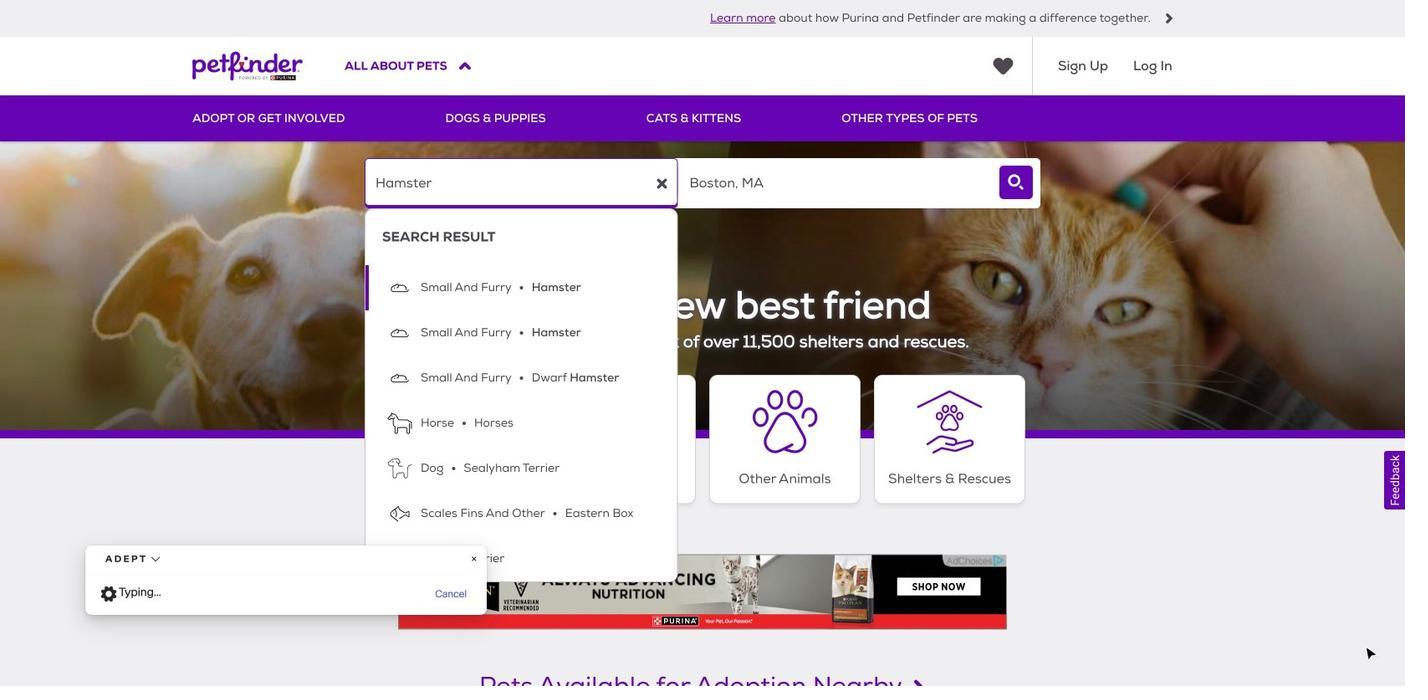 Task type: describe. For each thing, give the bounding box(es) containing it.
primary element
[[192, 95, 1213, 141]]

Enter City, State, or ZIP text field
[[679, 158, 993, 208]]

animal search suggestions list box
[[365, 208, 678, 583]]

9c2b2 image
[[1165, 13, 1175, 23]]

advertisement element
[[398, 555, 1008, 630]]



Task type: vqa. For each thing, say whether or not it's contained in the screenshot.
Petfinder Logo
yes



Task type: locate. For each thing, give the bounding box(es) containing it.
petfinder logo image
[[192, 37, 303, 95]]

Search Terrier, Kitten, etc. text field
[[365, 158, 678, 208]]



